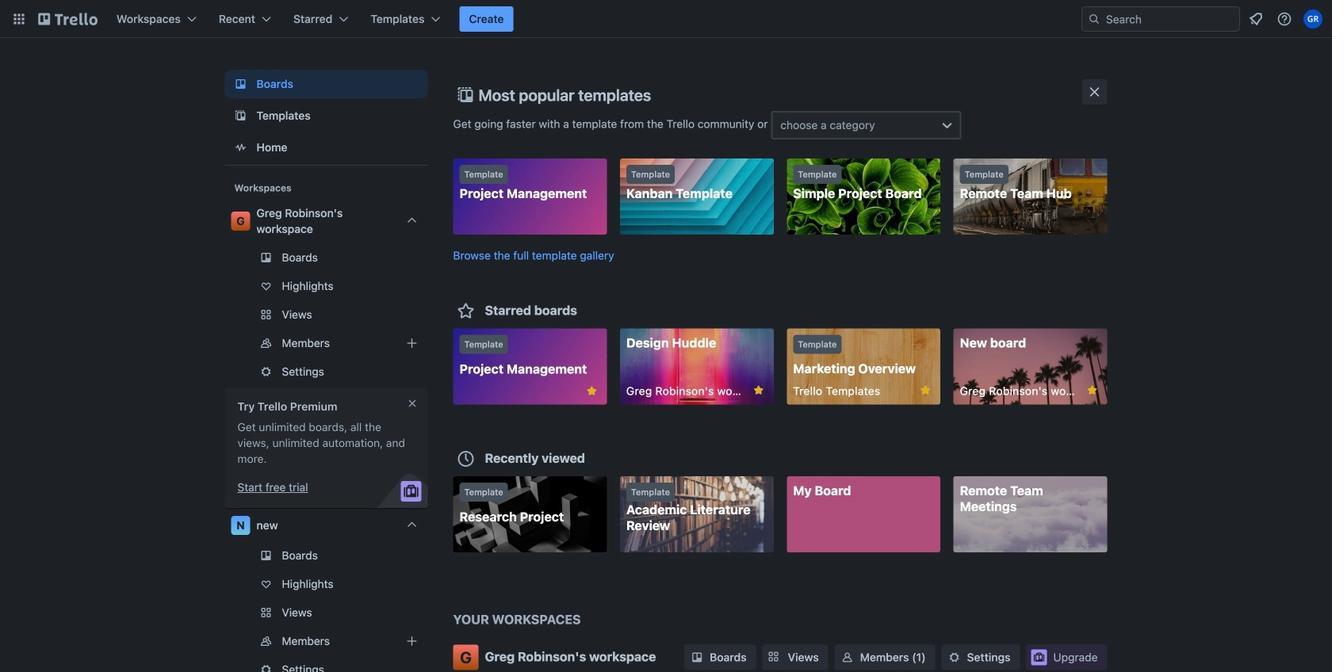 Task type: locate. For each thing, give the bounding box(es) containing it.
template board image
[[231, 106, 250, 125]]

back to home image
[[38, 6, 98, 32]]

1 vertical spatial add image
[[402, 632, 421, 651]]

2 click to unstar this board. it will be removed from your starred list. image from the left
[[918, 383, 933, 398]]

open information menu image
[[1277, 11, 1292, 27]]

1 horizontal spatial sm image
[[946, 650, 962, 666]]

1 horizontal spatial click to unstar this board. it will be removed from your starred list. image
[[918, 383, 933, 398]]

0 horizontal spatial sm image
[[839, 650, 855, 666]]

greg robinson (gregrobinson96) image
[[1304, 10, 1323, 29]]

sm image
[[689, 650, 705, 666]]

0 horizontal spatial click to unstar this board. it will be removed from your starred list. image
[[751, 383, 766, 398]]

0 vertical spatial add image
[[402, 334, 421, 353]]

sm image
[[839, 650, 855, 666], [946, 650, 962, 666]]

1 click to unstar this board. it will be removed from your starred list. image from the left
[[751, 383, 766, 398]]

add image
[[402, 334, 421, 353], [402, 632, 421, 651]]

Search field
[[1101, 8, 1239, 30]]

2 add image from the top
[[402, 632, 421, 651]]

2 sm image from the left
[[946, 650, 962, 666]]

click to unstar this board. it will be removed from your starred list. image
[[751, 383, 766, 398], [918, 383, 933, 398]]

1 sm image from the left
[[839, 650, 855, 666]]



Task type: describe. For each thing, give the bounding box(es) containing it.
0 notifications image
[[1246, 10, 1265, 29]]

board image
[[231, 75, 250, 94]]

home image
[[231, 138, 250, 157]]

click to unstar this board. it will be removed from your starred list. image
[[585, 384, 599, 398]]

1 add image from the top
[[402, 334, 421, 353]]

primary element
[[0, 0, 1332, 38]]

search image
[[1088, 13, 1101, 25]]



Task type: vqa. For each thing, say whether or not it's contained in the screenshot.
sm image at the right
yes



